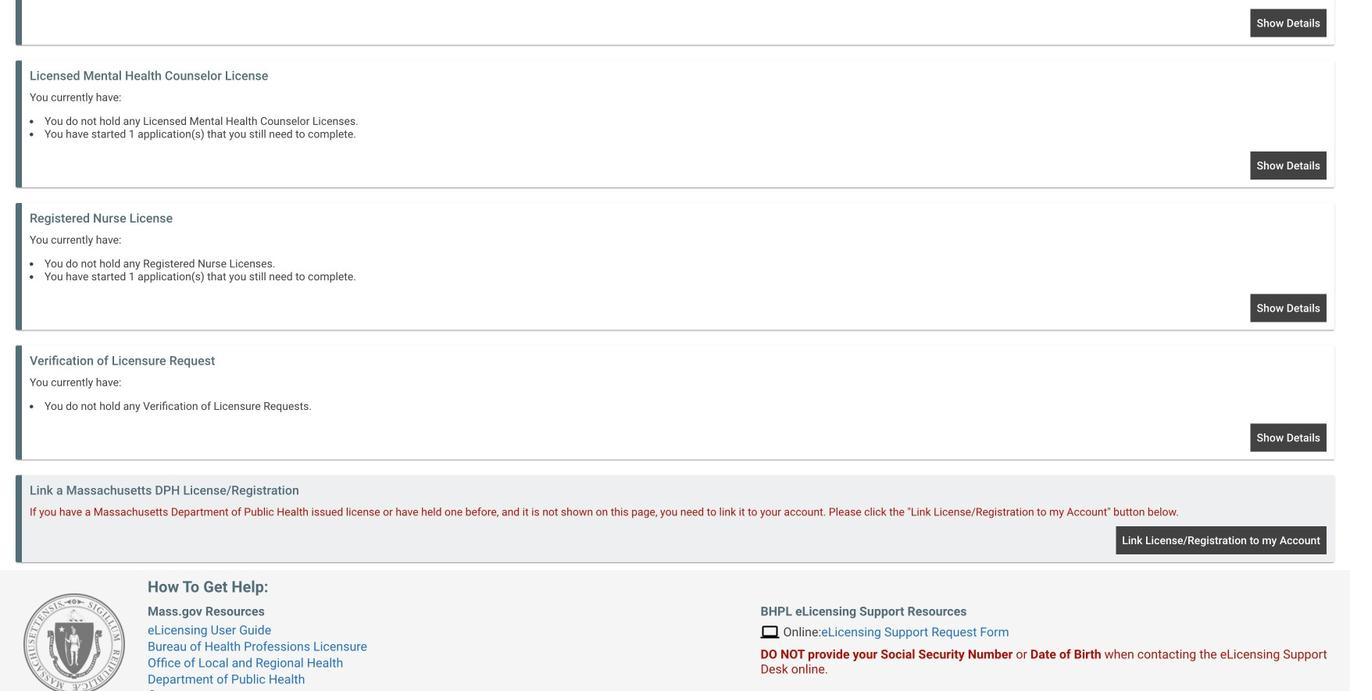 Task type: vqa. For each thing, say whether or not it's contained in the screenshot.
massachusetts state seal image
yes



Task type: describe. For each thing, give the bounding box(es) containing it.
massachusetts state seal image
[[23, 594, 125, 692]]



